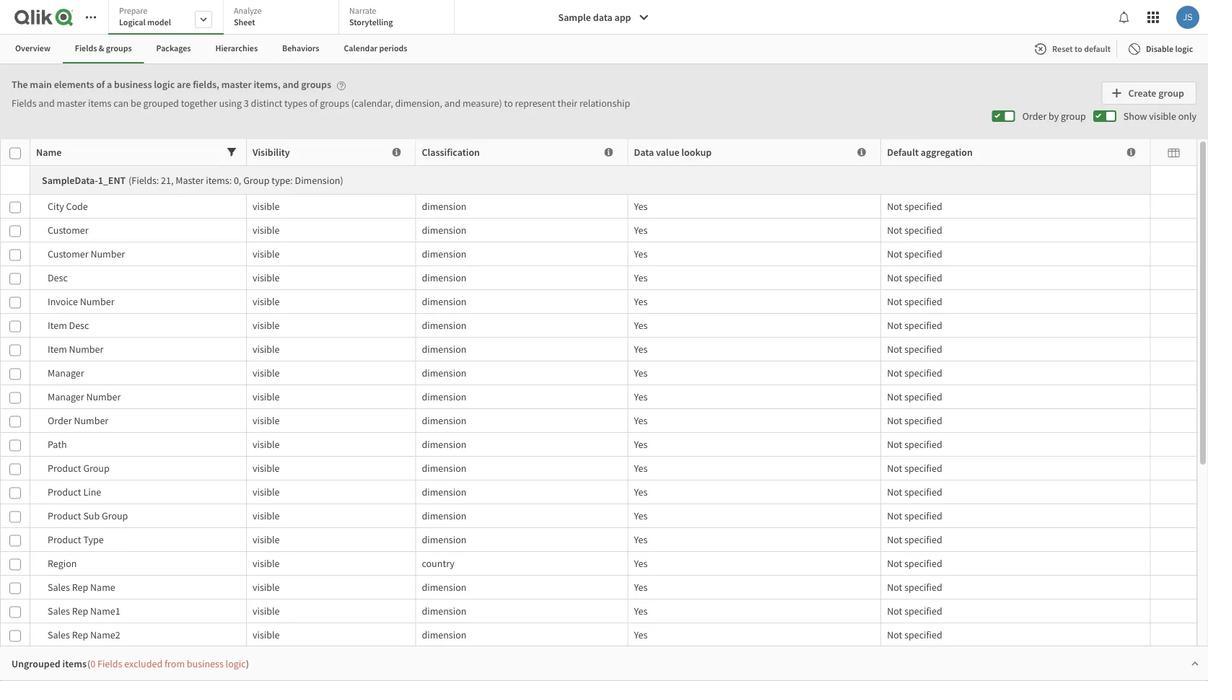 Task type: locate. For each thing, give the bounding box(es) containing it.
0 vertical spatial customer
[[48, 224, 88, 237]]

1 specified from the top
[[905, 200, 943, 213]]

7 yes from the top
[[634, 343, 648, 356]]

groups inside button
[[106, 43, 132, 54]]

rep for name1
[[72, 605, 88, 618]]

manager down item number
[[48, 367, 84, 380]]

manager for manager
[[48, 367, 84, 380]]

1 horizontal spatial order
[[1023, 110, 1047, 123]]

logic up 'grouped'
[[154, 78, 175, 91]]

11 yes from the top
[[634, 438, 648, 451]]

calendar periods button
[[332, 35, 420, 64]]

2 sales from the top
[[48, 605, 70, 618]]

groups
[[106, 43, 132, 54], [301, 78, 331, 91], [320, 97, 349, 110]]

sales rep name2
[[48, 629, 120, 642]]

1 vertical spatial of
[[309, 97, 318, 110]]

10 yes from the top
[[634, 414, 648, 427]]

5 not specified from the top
[[887, 295, 943, 308]]

7 not from the top
[[887, 343, 903, 356]]

4 dimension from the top
[[422, 271, 467, 284]]

packages
[[156, 43, 191, 54]]

0 horizontal spatial and
[[38, 97, 55, 110]]

visible for city code
[[253, 200, 280, 213]]

product down product line at the bottom left of the page
[[48, 510, 81, 523]]

visible for manager number
[[253, 391, 280, 404]]

business right from
[[187, 658, 224, 671]]

items,
[[254, 78, 281, 91]]

13 not specified from the top
[[887, 486, 943, 499]]

10 dimension from the top
[[422, 414, 467, 427]]

rep down the sales rep name1 at the bottom
[[72, 629, 88, 642]]

number up invoice number
[[91, 248, 125, 261]]

1 vertical spatial items
[[62, 658, 87, 671]]

default
[[1084, 43, 1111, 55]]

name2
[[90, 629, 120, 642]]

sales
[[48, 581, 70, 594], [48, 605, 70, 618], [48, 629, 70, 642]]

specified for manager
[[905, 367, 943, 380]]

logic
[[1176, 43, 1193, 55], [154, 78, 175, 91], [226, 658, 246, 671]]

logic right from
[[226, 658, 246, 671]]

1 product from the top
[[48, 462, 81, 475]]

business up be
[[114, 78, 152, 91]]

7 specified from the top
[[905, 343, 943, 356]]

group right sub
[[102, 510, 128, 523]]

2 vertical spatial group
[[102, 510, 128, 523]]

behaviors button
[[270, 35, 332, 64]]

yes for manager
[[634, 367, 648, 380]]

2 vertical spatial logic
[[226, 658, 246, 671]]

sales down region
[[48, 581, 70, 594]]

fields right 0
[[97, 658, 122, 671]]

17 yes from the top
[[634, 581, 648, 594]]

customer number
[[48, 248, 125, 261]]

1 horizontal spatial master
[[221, 78, 252, 91]]

6 specified from the top
[[905, 319, 943, 332]]

be
[[131, 97, 141, 110]]

2 vertical spatial rep
[[72, 629, 88, 642]]

16 not specified from the top
[[887, 557, 943, 570]]

group inside button
[[1159, 87, 1185, 100]]

not specified for customer number
[[887, 248, 943, 261]]

17 not specified from the top
[[887, 581, 943, 594]]

dimension for product group
[[422, 462, 467, 475]]

number right invoice
[[80, 295, 114, 308]]

dimension for manager number
[[422, 391, 467, 404]]

are
[[177, 78, 191, 91]]

1 vertical spatial group
[[83, 462, 110, 475]]

yes for order number
[[634, 414, 648, 427]]

0 vertical spatial master
[[221, 78, 252, 91]]

1 item from the top
[[48, 319, 67, 332]]

sales rep name
[[48, 581, 115, 594]]

yes for item desc
[[634, 319, 648, 332]]

dimension for product sub group
[[422, 510, 467, 523]]

1 rep from the top
[[72, 581, 88, 594]]

number for order number
[[74, 414, 108, 427]]

items left (
[[62, 658, 87, 671]]

item down invoice
[[48, 319, 67, 332]]

elements
[[54, 78, 94, 91]]

9 not from the top
[[887, 391, 903, 404]]

not for customer
[[887, 224, 903, 237]]

name
[[36, 146, 62, 159], [90, 581, 115, 594]]

18 not from the top
[[887, 605, 903, 618]]

groups up "fields and master items can be grouped together using 3 distinct types of groups (calendar, dimension, and measure) to represent their relationship"
[[301, 78, 331, 91]]

2 specified from the top
[[905, 224, 943, 237]]

to
[[1075, 43, 1083, 55], [504, 97, 513, 110]]

not specified for region
[[887, 557, 943, 570]]

excluded
[[124, 658, 163, 671]]

logic inside button
[[1176, 43, 1193, 55]]

8 yes from the top
[[634, 367, 648, 380]]

and up types
[[283, 78, 299, 91]]

visible for path
[[253, 438, 280, 451]]

14 yes from the top
[[634, 510, 648, 523]]

not
[[887, 200, 903, 213], [887, 224, 903, 237], [887, 248, 903, 261], [887, 271, 903, 284], [887, 295, 903, 308], [887, 319, 903, 332], [887, 343, 903, 356], [887, 367, 903, 380], [887, 391, 903, 404], [887, 414, 903, 427], [887, 438, 903, 451], [887, 462, 903, 475], [887, 486, 903, 499], [887, 510, 903, 523], [887, 533, 903, 546], [887, 557, 903, 570], [887, 581, 903, 594], [887, 605, 903, 618], [887, 629, 903, 642]]

specified for city code
[[905, 200, 943, 213]]

not specified
[[887, 200, 943, 213], [887, 224, 943, 237], [887, 248, 943, 261], [887, 271, 943, 284], [887, 295, 943, 308], [887, 319, 943, 332], [887, 343, 943, 356], [887, 367, 943, 380], [887, 391, 943, 404], [887, 414, 943, 427], [887, 438, 943, 451], [887, 462, 943, 475], [887, 486, 943, 499], [887, 510, 943, 523], [887, 533, 943, 546], [887, 557, 943, 570], [887, 581, 943, 594], [887, 605, 943, 618], [887, 629, 943, 642]]

sub
[[83, 510, 100, 523]]

1 vertical spatial logic
[[154, 78, 175, 91]]

line
[[83, 486, 101, 499]]

order
[[1023, 110, 1047, 123], [48, 414, 72, 427]]

14 not from the top
[[887, 510, 903, 523]]

yes for sales rep name2
[[634, 629, 648, 642]]

represent
[[515, 97, 556, 110]]

not for sales rep name1
[[887, 605, 903, 618]]

default
[[887, 146, 919, 159]]

5 yes from the top
[[634, 295, 648, 308]]

a
[[107, 78, 112, 91]]

product up region
[[48, 533, 81, 546]]

not specified for sales rep name2
[[887, 629, 943, 642]]

visible for item desc
[[253, 319, 280, 332]]

tab list up behaviors
[[108, 0, 460, 36]]

customer
[[48, 224, 88, 237], [48, 248, 88, 261]]

1 horizontal spatial logic
[[226, 658, 246, 671]]

4 specified from the top
[[905, 271, 943, 284]]

product for product group
[[48, 462, 81, 475]]

0 vertical spatial item
[[48, 319, 67, 332]]

1 yes from the top
[[634, 200, 648, 213]]

5 not from the top
[[887, 295, 903, 308]]

city
[[48, 200, 64, 213]]

visible
[[1149, 110, 1177, 123], [253, 200, 280, 213], [253, 224, 280, 237], [253, 248, 280, 261], [253, 271, 280, 284], [253, 295, 280, 308], [253, 319, 280, 332], [253, 343, 280, 356], [253, 367, 280, 380], [253, 391, 280, 404], [253, 414, 280, 427], [253, 438, 280, 451], [253, 462, 280, 475], [253, 486, 280, 499], [253, 510, 280, 523], [253, 533, 280, 546], [253, 557, 280, 570], [253, 581, 280, 594], [253, 605, 280, 618], [253, 629, 280, 642]]

1 vertical spatial business
[[187, 658, 224, 671]]

their
[[558, 97, 578, 110]]

dimension for invoice number
[[422, 295, 467, 308]]

specified for customer
[[905, 224, 943, 237]]

1 horizontal spatial group
[[1159, 87, 1185, 100]]

16 yes from the top
[[634, 557, 648, 570]]

18 specified from the top
[[905, 605, 943, 618]]

1 vertical spatial manager
[[48, 391, 84, 404]]

tab list up items,
[[3, 35, 604, 64]]

0 vertical spatial to
[[1075, 43, 1083, 55]]

0 vertical spatial rep
[[72, 581, 88, 594]]

2 yes from the top
[[634, 224, 648, 237]]

2 item from the top
[[48, 343, 67, 356]]

0 vertical spatial name
[[36, 146, 62, 159]]

17 not from the top
[[887, 581, 903, 594]]

13 not from the top
[[887, 486, 903, 499]]

19 not specified from the top
[[887, 629, 943, 642]]

desc up invoice
[[48, 271, 68, 284]]

(calendar,
[[351, 97, 393, 110]]

visible for customer number
[[253, 248, 280, 261]]

14 not specified from the top
[[887, 510, 943, 523]]

show visible only
[[1124, 110, 1197, 123]]

specified for manager number
[[905, 391, 943, 404]]

not specified for product sub group
[[887, 510, 943, 523]]

10 specified from the top
[[905, 414, 943, 427]]

specified for invoice number
[[905, 295, 943, 308]]

0 horizontal spatial logic
[[154, 78, 175, 91]]

specified for product group
[[905, 462, 943, 475]]

sales for sales rep name1
[[48, 605, 70, 618]]

0 vertical spatial logic
[[1176, 43, 1193, 55]]

of left a
[[96, 78, 105, 91]]

yes for city code
[[634, 200, 648, 213]]

2 dimension from the top
[[422, 224, 467, 237]]

0 vertical spatial order
[[1023, 110, 1047, 123]]

3 specified from the top
[[905, 248, 943, 261]]

specified for product type
[[905, 533, 943, 546]]

19 specified from the top
[[905, 629, 943, 642]]

0 horizontal spatial order
[[48, 414, 72, 427]]

3 not specified from the top
[[887, 248, 943, 261]]

yes for sales rep name
[[634, 581, 648, 594]]

yes for manager number
[[634, 391, 648, 404]]

1 vertical spatial desc
[[69, 319, 89, 332]]

1 sales from the top
[[48, 581, 70, 594]]

not for city code
[[887, 200, 903, 213]]

0 vertical spatial fields
[[75, 43, 97, 54]]

3 yes from the top
[[634, 248, 648, 261]]

1 vertical spatial group
[[1061, 110, 1086, 123]]

group up line
[[83, 462, 110, 475]]

not specified for city code
[[887, 200, 943, 213]]

1 vertical spatial fields
[[12, 97, 36, 110]]

type
[[83, 533, 104, 546]]

not for product type
[[887, 533, 903, 546]]

application
[[0, 0, 1208, 681]]

6 yes from the top
[[634, 319, 648, 332]]

11 not specified from the top
[[887, 438, 943, 451]]

6 not from the top
[[887, 319, 903, 332]]

fields inside button
[[75, 43, 97, 54]]

0 vertical spatial sales
[[48, 581, 70, 594]]

18 not specified from the top
[[887, 605, 943, 618]]

0 horizontal spatial master
[[57, 97, 86, 110]]

item
[[48, 319, 67, 332], [48, 343, 67, 356]]

prepare logical model
[[119, 5, 171, 28]]

19 yes from the top
[[634, 629, 648, 642]]

12 dimension from the top
[[422, 462, 467, 475]]

9 not specified from the top
[[887, 391, 943, 404]]

0 vertical spatial group
[[1159, 87, 1185, 100]]

2 vertical spatial groups
[[320, 97, 349, 110]]

not specified for sales rep name1
[[887, 605, 943, 618]]

items
[[88, 97, 111, 110], [62, 658, 87, 671]]

0 horizontal spatial desc
[[48, 271, 68, 284]]

4 product from the top
[[48, 533, 81, 546]]

narrate storytelling
[[349, 5, 393, 28]]

disable logic
[[1146, 43, 1193, 55]]

0 vertical spatial manager
[[48, 367, 84, 380]]

16 not from the top
[[887, 557, 903, 570]]

rep up the sales rep name1 at the bottom
[[72, 581, 88, 594]]

1 horizontal spatial to
[[1075, 43, 1083, 55]]

11 not from the top
[[887, 438, 903, 451]]

manager
[[48, 367, 84, 380], [48, 391, 84, 404]]

desc
[[48, 271, 68, 284], [69, 319, 89, 332]]

4 not specified from the top
[[887, 271, 943, 284]]

3
[[244, 97, 249, 110]]

sales down the sales rep name1 at the bottom
[[48, 629, 70, 642]]

2 not specified from the top
[[887, 224, 943, 237]]

product down the product group
[[48, 486, 81, 499]]

13 specified from the top
[[905, 486, 943, 499]]

12 not specified from the top
[[887, 462, 943, 475]]

yes
[[634, 200, 648, 213], [634, 224, 648, 237], [634, 248, 648, 261], [634, 271, 648, 284], [634, 295, 648, 308], [634, 319, 648, 332], [634, 343, 648, 356], [634, 367, 648, 380], [634, 391, 648, 404], [634, 414, 648, 427], [634, 438, 648, 451], [634, 462, 648, 475], [634, 486, 648, 499], [634, 510, 648, 523], [634, 533, 648, 546], [634, 557, 648, 570], [634, 581, 648, 594], [634, 605, 648, 618], [634, 629, 648, 642]]

number for manager number
[[86, 391, 121, 404]]

yes for product sub group
[[634, 510, 648, 523]]

1 vertical spatial customer
[[48, 248, 88, 261]]

sales for sales rep name
[[48, 581, 70, 594]]

0 horizontal spatial items
[[62, 658, 87, 671]]

number down manager number
[[74, 414, 108, 427]]

item down item desc
[[48, 343, 67, 356]]

18 dimension from the top
[[422, 629, 467, 642]]

fields for fields & groups
[[75, 43, 97, 54]]

number up "order number"
[[86, 391, 121, 404]]

sample
[[558, 11, 591, 24]]

14 dimension from the top
[[422, 510, 467, 523]]

fields down the
[[12, 97, 36, 110]]

1 vertical spatial sales
[[48, 605, 70, 618]]

8 not specified from the top
[[887, 367, 943, 380]]

2 horizontal spatial logic
[[1176, 43, 1193, 55]]

0 vertical spatial desc
[[48, 271, 68, 284]]

2 product from the top
[[48, 486, 81, 499]]

dimension for desc
[[422, 271, 467, 284]]

13 dimension from the top
[[422, 486, 467, 499]]

group up the show visible only
[[1159, 87, 1185, 100]]

not for sales rep name2
[[887, 629, 903, 642]]

to inside button
[[1075, 43, 1083, 55]]

15 dimension from the top
[[422, 533, 467, 546]]

sales for sales rep name2
[[48, 629, 70, 642]]

rep for name2
[[72, 629, 88, 642]]

11 specified from the top
[[905, 438, 943, 451]]

12 not from the top
[[887, 462, 903, 475]]

15 not from the top
[[887, 533, 903, 546]]

of right types
[[309, 97, 318, 110]]

1 vertical spatial item
[[48, 343, 67, 356]]

master down elements
[[57, 97, 86, 110]]

dimension
[[422, 200, 467, 213], [422, 224, 467, 237], [422, 248, 467, 261], [422, 271, 467, 284], [422, 295, 467, 308], [422, 319, 467, 332], [422, 343, 467, 356], [422, 367, 467, 380], [422, 391, 467, 404], [422, 414, 467, 427], [422, 438, 467, 451], [422, 462, 467, 475], [422, 486, 467, 499], [422, 510, 467, 523], [422, 533, 467, 546], [422, 581, 467, 594], [422, 605, 467, 618], [422, 629, 467, 642]]

dimension for customer number
[[422, 248, 467, 261]]

15 yes from the top
[[634, 533, 648, 546]]

0 vertical spatial business
[[114, 78, 152, 91]]

groups right &
[[106, 43, 132, 54]]

the main elements of a business logic are fields, master items, and groups
[[12, 78, 331, 91]]

order up path
[[48, 414, 72, 427]]

fields & groups button
[[63, 35, 144, 64]]

visible for region
[[253, 557, 280, 570]]

1 manager from the top
[[48, 367, 84, 380]]

from
[[165, 658, 185, 671]]

0 vertical spatial of
[[96, 78, 105, 91]]

sample data app
[[558, 11, 631, 24]]

fields
[[75, 43, 97, 54], [12, 97, 36, 110], [97, 658, 122, 671]]

2 manager from the top
[[48, 391, 84, 404]]

lookup
[[682, 146, 712, 159]]

type:
[[272, 174, 293, 187]]

8 specified from the top
[[905, 367, 943, 380]]

4 not from the top
[[887, 271, 903, 284]]

18 yes from the top
[[634, 605, 648, 618]]

specified for sales rep name
[[905, 581, 943, 594]]

1 dimension from the top
[[422, 200, 467, 213]]

rep down sales rep name
[[72, 605, 88, 618]]

11 dimension from the top
[[422, 438, 467, 451]]

1 horizontal spatial of
[[309, 97, 318, 110]]

not specified for item desc
[[887, 319, 943, 332]]

12 specified from the top
[[905, 462, 943, 475]]

16 specified from the top
[[905, 557, 943, 570]]

fields left &
[[75, 43, 97, 54]]

5 dimension from the top
[[422, 295, 467, 308]]

the
[[12, 78, 28, 91]]

not for customer number
[[887, 248, 903, 261]]

8 dimension from the top
[[422, 367, 467, 380]]

distinct
[[251, 97, 282, 110]]

sales down sales rep name
[[48, 605, 70, 618]]

name up sampledata- in the left top of the page
[[36, 146, 62, 159]]

tab list
[[108, 0, 460, 36], [3, 35, 604, 64]]

dimension for sales rep name
[[422, 581, 467, 594]]

product down path
[[48, 462, 81, 475]]

2 not from the top
[[887, 224, 903, 237]]

and down main
[[38, 97, 55, 110]]

model
[[147, 17, 171, 28]]

5 specified from the top
[[905, 295, 943, 308]]

product group
[[48, 462, 110, 475]]

group right 0,
[[243, 174, 270, 187]]

2 customer from the top
[[48, 248, 88, 261]]

default aggregation button
[[887, 142, 1119, 162]]

product for product type
[[48, 533, 81, 546]]

product type
[[48, 533, 104, 546]]

6 not specified from the top
[[887, 319, 943, 332]]

0
[[90, 658, 95, 671]]

9 specified from the top
[[905, 391, 943, 404]]

visible for product group
[[253, 462, 280, 475]]

17 specified from the top
[[905, 581, 943, 594]]

groups left '(calendar,'
[[320, 97, 349, 110]]

name up name1
[[90, 581, 115, 594]]

group right by
[[1061, 110, 1086, 123]]

3 product from the top
[[48, 510, 81, 523]]

15 not specified from the top
[[887, 533, 943, 546]]

to right reset
[[1075, 43, 1083, 55]]

17 dimension from the top
[[422, 605, 467, 618]]

7 dimension from the top
[[422, 343, 467, 356]]

12 yes from the top
[[634, 462, 648, 475]]

and left measure)
[[444, 97, 461, 110]]

number down item desc
[[69, 343, 104, 356]]

name inside button
[[36, 146, 62, 159]]

not for item number
[[887, 343, 903, 356]]

1 vertical spatial rep
[[72, 605, 88, 618]]

order left by
[[1023, 110, 1047, 123]]

9 dimension from the top
[[422, 391, 467, 404]]

specified
[[905, 200, 943, 213], [905, 224, 943, 237], [905, 248, 943, 261], [905, 271, 943, 284], [905, 295, 943, 308], [905, 319, 943, 332], [905, 343, 943, 356], [905, 367, 943, 380], [905, 391, 943, 404], [905, 414, 943, 427], [905, 438, 943, 451], [905, 462, 943, 475], [905, 486, 943, 499], [905, 510, 943, 523], [905, 533, 943, 546], [905, 557, 943, 570], [905, 581, 943, 594], [905, 605, 943, 618], [905, 629, 943, 642]]

app
[[615, 11, 631, 24]]

10 not specified from the top
[[887, 414, 943, 427]]

1 not specified from the top
[[887, 200, 943, 213]]

3 not from the top
[[887, 248, 903, 261]]

logic right disable
[[1176, 43, 1193, 55]]

visible for product line
[[253, 486, 280, 499]]

overview button
[[3, 35, 63, 64]]

not for order number
[[887, 414, 903, 427]]

to right measure)
[[504, 97, 513, 110]]

item number
[[48, 343, 104, 356]]

master up using
[[221, 78, 252, 91]]

yes for product line
[[634, 486, 648, 499]]

1 horizontal spatial name
[[90, 581, 115, 594]]

0 horizontal spatial to
[[504, 97, 513, 110]]

1 horizontal spatial items
[[88, 97, 111, 110]]

0 vertical spatial group
[[243, 174, 270, 187]]

group
[[1159, 87, 1185, 100], [1061, 110, 1086, 123]]

dimension for city code
[[422, 200, 467, 213]]

0 horizontal spatial of
[[96, 78, 105, 91]]

application containing sample data app
[[0, 0, 1208, 681]]

1 vertical spatial order
[[48, 414, 72, 427]]

and
[[283, 78, 299, 91], [38, 97, 55, 110], [444, 97, 461, 110]]

calendar periods
[[344, 43, 407, 54]]

visible for invoice number
[[253, 295, 280, 308]]

items down a
[[88, 97, 111, 110]]

data
[[634, 146, 654, 159]]

14 specified from the top
[[905, 510, 943, 523]]

manager up "order number"
[[48, 391, 84, 404]]

0 horizontal spatial group
[[1061, 110, 1086, 123]]

0 vertical spatial groups
[[106, 43, 132, 54]]

1 vertical spatial name
[[90, 581, 115, 594]]

0 horizontal spatial name
[[36, 146, 62, 159]]

2 vertical spatial fields
[[97, 658, 122, 671]]

21,
[[161, 174, 174, 187]]

3 dimension from the top
[[422, 248, 467, 261]]

not for path
[[887, 438, 903, 451]]

2 vertical spatial sales
[[48, 629, 70, 642]]

desc down invoice number
[[69, 319, 89, 332]]

19 not from the top
[[887, 629, 903, 642]]

6 dimension from the top
[[422, 319, 467, 332]]

john smith image
[[1177, 6, 1200, 29]]

not specified for sales rep name
[[887, 581, 943, 594]]

1 customer from the top
[[48, 224, 88, 237]]

9 yes from the top
[[634, 391, 648, 404]]

7 not specified from the top
[[887, 343, 943, 356]]

1 vertical spatial master
[[57, 97, 86, 110]]



Task type: vqa. For each thing, say whether or not it's contained in the screenshot.


Task type: describe. For each thing, give the bounding box(es) containing it.
not specified for product type
[[887, 533, 943, 546]]

yes for path
[[634, 438, 648, 451]]

specified for item number
[[905, 343, 943, 356]]

(fields:
[[129, 174, 159, 187]]

dimension,
[[395, 97, 442, 110]]

fields & groups
[[75, 43, 132, 54]]

visible for sales rep name
[[253, 581, 280, 594]]

name1
[[90, 605, 120, 618]]

grouped
[[143, 97, 179, 110]]

dimension for product type
[[422, 533, 467, 546]]

product sub group
[[48, 510, 128, 523]]

master
[[176, 174, 204, 187]]

name button
[[36, 142, 223, 162]]

yes for product group
[[634, 462, 648, 475]]

yes for desc
[[634, 271, 648, 284]]

order for order number
[[48, 414, 72, 427]]

dimension for product line
[[422, 486, 467, 499]]

by
[[1049, 110, 1059, 123]]

order by group
[[1023, 110, 1086, 123]]

product for product line
[[48, 486, 81, 499]]

1 vertical spatial groups
[[301, 78, 331, 91]]

yes for customer number
[[634, 248, 648, 261]]

manager number
[[48, 391, 121, 404]]

invoice
[[48, 295, 78, 308]]

data value lookup button
[[634, 142, 849, 162]]

not specified for desc
[[887, 271, 943, 284]]

visibility
[[253, 146, 290, 159]]

invoice number
[[48, 295, 114, 308]]

region
[[48, 557, 77, 570]]

number for item number
[[69, 343, 104, 356]]

main
[[30, 78, 52, 91]]

disable
[[1146, 43, 1174, 55]]

specified for sales rep name2
[[905, 629, 943, 642]]

dimension for sales rep name2
[[422, 629, 467, 642]]

specified for path
[[905, 438, 943, 451]]

dimension for item number
[[422, 343, 467, 356]]

tab list containing overview
[[3, 35, 604, 64]]

fields and master items can be grouped together using 3 distinct types of groups (calendar, dimension, and measure) to represent their relationship
[[12, 97, 630, 110]]

customer for customer number
[[48, 248, 88, 261]]

aggregation
[[921, 146, 973, 159]]

visible for manager
[[253, 367, 280, 380]]

visible for item number
[[253, 343, 280, 356]]

not for product line
[[887, 486, 903, 499]]

fields for fields and master items can be grouped together using 3 distinct types of groups (calendar, dimension, and measure) to represent their relationship
[[12, 97, 36, 110]]

together
[[181, 97, 217, 110]]

yes for item number
[[634, 343, 648, 356]]

0 vertical spatial items
[[88, 97, 111, 110]]

not for item desc
[[887, 319, 903, 332]]

data
[[593, 11, 613, 24]]

not specified for path
[[887, 438, 943, 451]]

default aggregation
[[887, 146, 973, 159]]

2 horizontal spatial and
[[444, 97, 461, 110]]

tab list containing prepare
[[108, 0, 460, 36]]

sampledata-
[[42, 174, 98, 187]]

visible for product type
[[253, 533, 280, 546]]

yes for region
[[634, 557, 648, 570]]

create
[[1129, 87, 1157, 100]]

classification
[[422, 146, 480, 159]]

not for manager
[[887, 367, 903, 380]]

dimension for sales rep name1
[[422, 605, 467, 618]]

1 vertical spatial to
[[504, 97, 513, 110]]

visible for desc
[[253, 271, 280, 284]]

relationship
[[580, 97, 630, 110]]

visible for order number
[[253, 414, 280, 427]]

number for customer number
[[91, 248, 125, 261]]

not specified for manager
[[887, 367, 943, 380]]

items:
[[206, 174, 232, 187]]

set columns image
[[1168, 147, 1180, 159]]

not specified for item number
[[887, 343, 943, 356]]

1_ent
[[98, 174, 126, 187]]

fields,
[[193, 78, 219, 91]]

manager for manager number
[[48, 391, 84, 404]]

not for desc
[[887, 271, 903, 284]]

data value lookup
[[634, 146, 712, 159]]

only
[[1179, 110, 1197, 123]]

specified for product sub group
[[905, 510, 943, 523]]

reset to default button
[[1032, 38, 1117, 61]]

prepare
[[119, 5, 148, 16]]

item for item number
[[48, 343, 67, 356]]

rep for name
[[72, 581, 88, 594]]

1 horizontal spatial business
[[187, 658, 224, 671]]

0 horizontal spatial business
[[114, 78, 152, 91]]

city code
[[48, 200, 88, 213]]

customer for customer
[[48, 224, 88, 237]]

yes for sales rep name1
[[634, 605, 648, 618]]

hierarchies button
[[203, 35, 270, 64]]

product line
[[48, 486, 101, 499]]

value
[[656, 146, 680, 159]]

not specified for product group
[[887, 462, 943, 475]]

hierarchies
[[216, 43, 258, 54]]

order for order by group
[[1023, 110, 1047, 123]]

specified for order number
[[905, 414, 943, 427]]

visibility button
[[253, 142, 384, 162]]

not specified for order number
[[887, 414, 943, 427]]

measure)
[[463, 97, 502, 110]]

logical
[[119, 17, 146, 28]]

create group
[[1129, 87, 1185, 100]]

dimension for customer
[[422, 224, 467, 237]]

item desc
[[48, 319, 89, 332]]

&
[[99, 43, 104, 54]]

path
[[48, 438, 67, 451]]

1 horizontal spatial desc
[[69, 319, 89, 332]]

specified for region
[[905, 557, 943, 570]]

visible for customer
[[253, 224, 280, 237]]

number for invoice number
[[80, 295, 114, 308]]

analyze sheet
[[234, 5, 262, 28]]

reset to default
[[1053, 43, 1111, 55]]

specified for item desc
[[905, 319, 943, 332]]

sheet
[[234, 17, 255, 28]]

dimension for item desc
[[422, 319, 467, 332]]

code
[[66, 200, 88, 213]]

ungrouped items ( 0 fields excluded from business logic )
[[12, 658, 249, 671]]

not for invoice number
[[887, 295, 903, 308]]

)
[[246, 658, 249, 671]]

yes for product type
[[634, 533, 648, 546]]

packages button
[[144, 35, 203, 64]]

reset
[[1053, 43, 1073, 55]]

not for product sub group
[[887, 510, 903, 523]]

not for product group
[[887, 462, 903, 475]]

not for sales rep name
[[887, 581, 903, 594]]

dimension for manager
[[422, 367, 467, 380]]

not specified for invoice number
[[887, 295, 943, 308]]

visible for sales rep name2
[[253, 629, 280, 642]]

narrate
[[349, 5, 377, 16]]

specified for sales rep name1
[[905, 605, 943, 618]]

0,
[[234, 174, 241, 187]]

create group button
[[1102, 82, 1197, 105]]

1 horizontal spatial and
[[283, 78, 299, 91]]

calendar
[[344, 43, 378, 54]]

specified for product line
[[905, 486, 943, 499]]

sample data app button
[[550, 6, 659, 29]]

show
[[1124, 110, 1147, 123]]

yes for customer
[[634, 224, 648, 237]]

visible for sales rep name1
[[253, 605, 280, 618]]

not specified for customer
[[887, 224, 943, 237]]

dimension)
[[295, 174, 343, 187]]

behaviors
[[282, 43, 319, 54]]

visible for product sub group
[[253, 510, 280, 523]]

disable logic button
[[1120, 38, 1205, 61]]

can
[[113, 97, 129, 110]]

country
[[422, 557, 455, 570]]

types
[[284, 97, 307, 110]]

storytelling
[[349, 17, 393, 28]]

sampledata-1_ent (fields: 21, master items: 0, group type: dimension)
[[42, 174, 343, 187]]

not for region
[[887, 557, 903, 570]]

product for product sub group
[[48, 510, 81, 523]]



